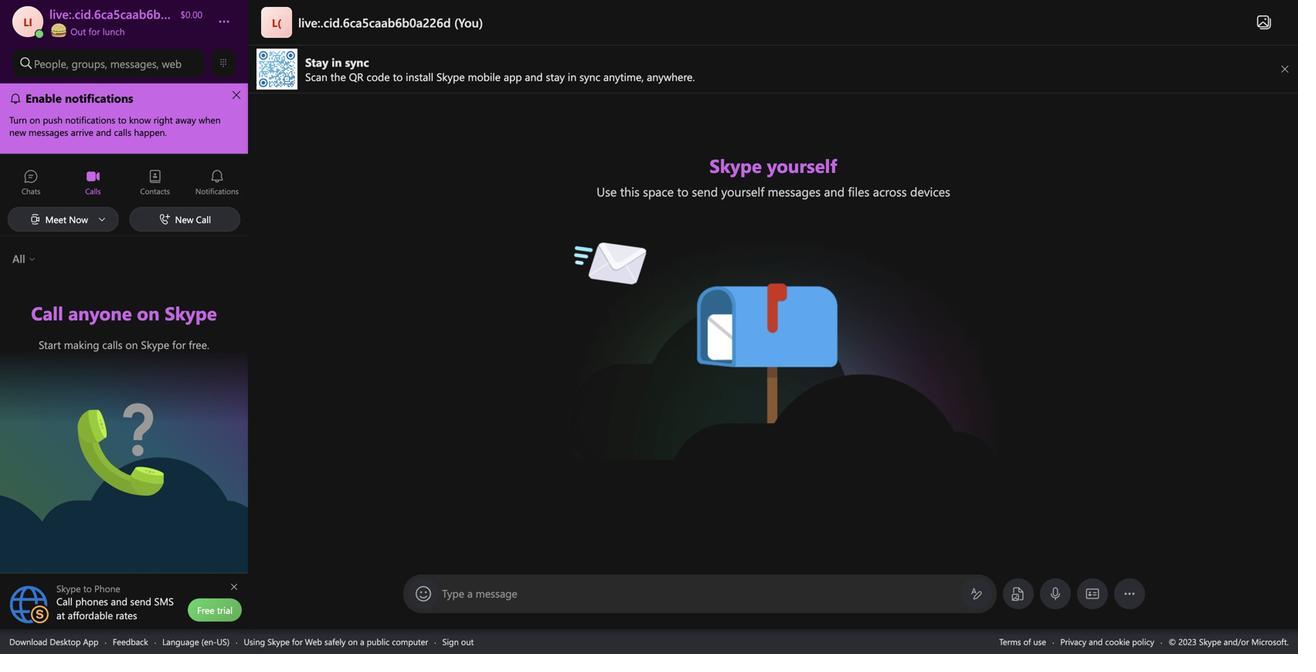Task type: vqa. For each thing, say whether or not it's contained in the screenshot.
Using Skype for Web safely on a public computer "link"
yes



Task type: describe. For each thing, give the bounding box(es) containing it.
live:.cid.6ca5caab6b0a226d (you)
[[298, 14, 483, 31]]

Type a message text field
[[442, 586, 958, 602]]

download
[[9, 636, 47, 648]]

type
[[442, 586, 464, 601]]

0 vertical spatial a
[[467, 586, 473, 601]]

1 horizontal spatial for
[[292, 636, 303, 648]]

out for lunch
[[68, 25, 125, 37]]

use
[[1033, 636, 1046, 648]]

using
[[244, 636, 265, 648]]

feedback
[[113, 636, 148, 648]]

skype
[[267, 636, 290, 648]]

terms of use link
[[999, 636, 1046, 648]]

type a message
[[442, 586, 517, 601]]

privacy and cookie policy link
[[1060, 636, 1154, 648]]

app
[[83, 636, 99, 648]]

and
[[1089, 636, 1103, 648]]

web
[[305, 636, 322, 648]]

(you)
[[454, 14, 483, 31]]

canyoutalk
[[78, 403, 136, 420]]



Task type: locate. For each thing, give the bounding box(es) containing it.
for left web
[[292, 636, 303, 648]]

privacy and cookie policy
[[1060, 636, 1154, 648]]

web
[[162, 56, 182, 71]]

desktop
[[50, 636, 81, 648]]

message
[[476, 586, 517, 601]]

using skype for web safely on a public computer link
[[244, 636, 428, 648]]

a right on
[[360, 636, 364, 648]]

people,
[[34, 56, 69, 71]]

sign out link
[[442, 636, 474, 648]]

language (en-us)
[[162, 636, 230, 648]]

(en-
[[201, 636, 217, 648]]

for right out
[[88, 25, 100, 37]]

for
[[88, 25, 100, 37], [292, 636, 303, 648]]

0 vertical spatial for
[[88, 25, 100, 37]]

cookie
[[1105, 636, 1130, 648]]

policy
[[1132, 636, 1154, 648]]

sign
[[442, 636, 459, 648]]

out
[[461, 636, 474, 648]]

1 horizontal spatial a
[[467, 586, 473, 601]]

using skype for web safely on a public computer
[[244, 636, 428, 648]]

sign out
[[442, 636, 474, 648]]

1 vertical spatial for
[[292, 636, 303, 648]]

computer
[[392, 636, 428, 648]]

privacy
[[1060, 636, 1086, 648]]

for inside button
[[88, 25, 100, 37]]

language
[[162, 636, 199, 648]]

public
[[367, 636, 390, 648]]

a
[[467, 586, 473, 601], [360, 636, 364, 648]]

0 horizontal spatial for
[[88, 25, 100, 37]]

people, groups, messages, web
[[34, 56, 182, 71]]

tab list
[[0, 162, 248, 205]]

terms of use
[[999, 636, 1046, 648]]

out
[[71, 25, 86, 37]]

1 vertical spatial a
[[360, 636, 364, 648]]

on
[[348, 636, 358, 648]]

terms
[[999, 636, 1021, 648]]

download desktop app link
[[9, 636, 99, 648]]

safely
[[324, 636, 346, 648]]

of
[[1023, 636, 1031, 648]]

0 horizontal spatial a
[[360, 636, 364, 648]]

people, groups, messages, web button
[[12, 49, 205, 77]]

out for lunch button
[[49, 22, 202, 37]]

us)
[[217, 636, 230, 648]]

groups,
[[72, 56, 107, 71]]

download desktop app
[[9, 636, 99, 648]]

feedback link
[[113, 636, 148, 648]]

messages,
[[110, 56, 159, 71]]

lunch
[[103, 25, 125, 37]]

language (en-us) link
[[162, 636, 230, 648]]

live:.cid.6ca5caab6b0a226d
[[298, 14, 451, 31]]

a right type
[[467, 586, 473, 601]]



